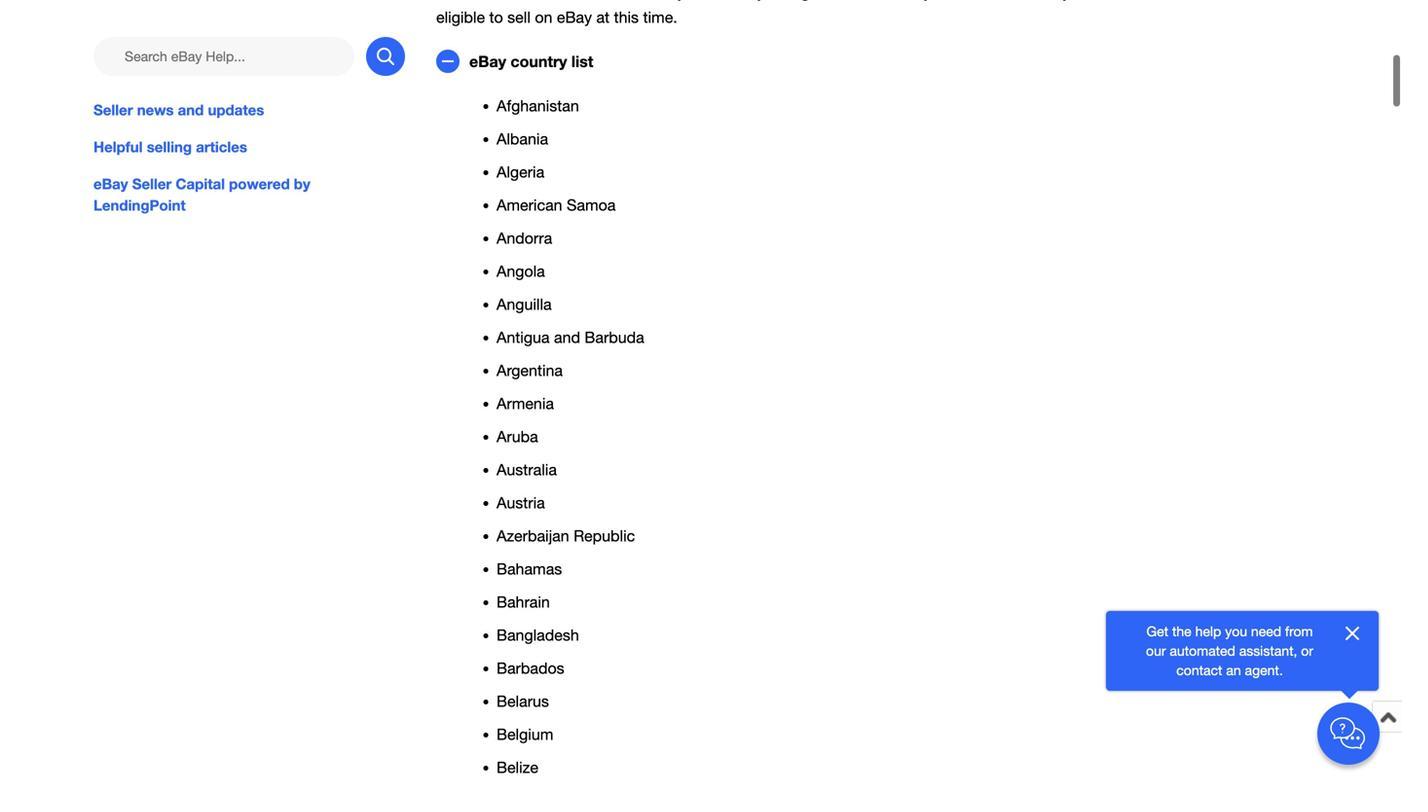 Task type: locate. For each thing, give the bounding box(es) containing it.
ebay seller capital powered by lendingpoint
[[93, 175, 310, 214]]

plan,
[[1053, 408, 1087, 426]]

0 horizontal spatial helpful
[[93, 138, 143, 156]]

1 vertical spatial get
[[436, 703, 461, 721]]

1 vertical spatial seller news and updates
[[436, 515, 687, 541]]

2 vertical spatial the
[[1172, 624, 1192, 640]]

0 vertical spatial helpful
[[93, 138, 143, 156]]

0 horizontal spatial seller news and updates
[[93, 101, 264, 119]]

1 vertical spatial an
[[1226, 663, 1241, 679]]

create
[[506, 238, 552, 256]]

an
[[602, 97, 619, 115], [1226, 663, 1241, 679]]

business,
[[605, 408, 671, 426], [767, 408, 833, 426], [436, 597, 502, 615]]

ebay
[[469, 53, 505, 71], [623, 97, 658, 115], [93, 175, 128, 193], [698, 382, 733, 400], [532, 408, 567, 426]]

news inside "link"
[[137, 101, 174, 119]]

managing left listings
[[553, 773, 622, 791]]

0 horizontal spatial up
[[541, 167, 559, 185]]

1 vertical spatial by
[[595, 703, 612, 721]]

0 horizontal spatial an
[[602, 97, 619, 115]]

get inside get the help you need from our automated assistant, or contact an agent.
[[1147, 624, 1169, 640]]

on inside page for more information on how to get started with selling on ebay as a business, running your business, seller stories, choosing a store plan, faqs and more.
[[510, 408, 528, 426]]

articles up capital
[[196, 138, 247, 156]]

for right create
[[1081, 97, 1100, 115]]

2 vertical spatial selling
[[514, 646, 581, 672]]

helpful selling articles up good
[[436, 646, 662, 672]]

0 horizontal spatial articles
[[196, 138, 247, 156]]

0 horizontal spatial by
[[294, 175, 310, 193]]

to right important at the bottom
[[1061, 572, 1075, 590]]

capital
[[176, 175, 225, 193]]

choosing
[[933, 408, 997, 426]]

information on
[[840, 382, 940, 400]]

1 vertical spatial helpful selling articles
[[436, 646, 662, 672]]

how
[[944, 382, 974, 400]]

up right "setting" at the bottom right
[[1004, 703, 1022, 721]]

started
[[1023, 382, 1072, 400]]

up left in
[[541, 167, 559, 185]]

a
[[1024, 97, 1032, 115], [483, 167, 492, 185], [556, 238, 565, 256], [592, 408, 600, 426], [1001, 408, 1010, 426], [506, 703, 515, 721]]

Search eBay Help... text field
[[93, 37, 354, 76]]

your inside page for more information on how to get started with selling on ebay as a business, running your business, seller stories, choosing a store plan, faqs and more.
[[732, 408, 762, 426]]

1 to from the top
[[436, 167, 452, 185]]

by right powered
[[294, 175, 310, 193]]

you right "item"
[[471, 122, 496, 140]]

1 horizontal spatial an
[[1226, 663, 1241, 679]]

updates up helpful selling articles link
[[208, 101, 264, 119]]

managing down start
[[527, 728, 596, 746]]

from right straight
[[831, 167, 863, 185]]

good
[[519, 703, 555, 721]]

our up listings after
[[672, 703, 695, 721]]

to inside the to find out about the latest platform changes, enhancements and tools that are important to your business, read our
[[436, 572, 452, 590]]

1 vertical spatial you
[[471, 122, 496, 140]]

0 horizontal spatial helpful selling articles
[[93, 138, 247, 156]]

1 horizontal spatial helpful
[[436, 646, 508, 672]]

2 vertical spatial listing
[[569, 238, 610, 256]]

ebay inside page for more information on how to get started with selling on ebay as a business, running your business, seller stories, choosing a store plan, faqs and more.
[[532, 408, 567, 426]]

on right guides
[[750, 703, 768, 721]]

more.
[[534, 433, 574, 451]]

news
[[137, 101, 174, 119], [500, 515, 554, 541]]

helpful up the lendingpoint
[[93, 138, 143, 156]]

0 horizontal spatial listing
[[496, 167, 537, 185]]

2 vertical spatial you
[[1225, 624, 1248, 640]]

you left 'can'
[[917, 97, 942, 115]]

1 vertical spatial seller
[[132, 175, 172, 193]]

listing right the 'create'
[[569, 238, 610, 256]]

0 vertical spatial an
[[602, 97, 619, 115]]

to for to get a listing up in minutes and upload photos straight from your device, use
[[436, 167, 452, 185]]

get left help
[[1147, 624, 1169, 640]]

1 horizontal spatial by
[[595, 703, 612, 721]]

0 vertical spatial selling
[[147, 138, 192, 156]]

and inside once you've registered an ebay account and completed verification, you can create a listing for the item you want to sell.
[[723, 97, 749, 115]]

and inside get off to a good start by reading our guides on creating effective listings, setting up your shipping options, and managing your listings after you've sold your item.
[[497, 728, 523, 746]]

0 horizontal spatial updates
[[208, 101, 264, 119]]

you
[[917, 97, 942, 115], [471, 122, 496, 140], [1225, 624, 1248, 640]]

and left the upload
[[639, 167, 665, 185]]

1 vertical spatial up
[[1004, 703, 1022, 721]]

0 vertical spatial you
[[917, 97, 942, 115]]

get
[[457, 167, 479, 185], [996, 382, 1019, 400]]

you've inside once you've registered an ebay account and completed verification, you can create a listing for the item you want to sell.
[[478, 97, 524, 115]]

0 vertical spatial on
[[510, 408, 528, 426]]

you've
[[478, 97, 524, 115], [724, 728, 770, 746]]

0 vertical spatial up
[[541, 167, 559, 185]]

straight
[[775, 167, 827, 185]]

1 vertical spatial selling
[[462, 408, 506, 426]]

use
[[957, 167, 982, 185]]

ebay left account
[[623, 97, 658, 115]]

business, down more
[[767, 408, 833, 426]]

ebay country list
[[469, 53, 585, 71]]

listing down want
[[496, 167, 537, 185]]

get for get the help you need from our automated assistant, or contact an agent.
[[1147, 624, 1169, 640]]

business, inside the to find out about the latest platform changes, enhancements and tools that are important to your business, read our
[[436, 597, 502, 615]]

store
[[1014, 408, 1049, 426]]

seller inside "link"
[[93, 101, 133, 119]]

minutes
[[580, 167, 635, 185]]

1 horizontal spatial the
[[1104, 97, 1126, 115]]

are
[[964, 572, 986, 590]]

2 to from the top
[[436, 572, 452, 590]]

1 horizontal spatial selling
[[462, 408, 506, 426]]

to
[[436, 167, 452, 185], [436, 572, 452, 590]]

to
[[538, 122, 552, 140], [978, 382, 992, 400], [1061, 572, 1075, 590], [488, 703, 502, 721]]

more
[[800, 382, 835, 400]]

and left tools
[[864, 572, 890, 590]]

1 vertical spatial managing
[[553, 773, 622, 791]]

0 vertical spatial helpful selling articles
[[93, 138, 247, 156]]

1 horizontal spatial up
[[1004, 703, 1022, 721]]

0 vertical spatial listing
[[1036, 97, 1077, 115]]

ebay up more.
[[532, 408, 567, 426]]

listings
[[626, 773, 675, 791]]

2 vertical spatial seller
[[436, 515, 494, 541]]

to right how
[[978, 382, 992, 400]]

a right create
[[1024, 97, 1032, 115]]

reading
[[616, 703, 668, 721]]

platform
[[627, 572, 685, 590]]

updates
[[208, 101, 264, 119], [604, 515, 687, 541]]

selling up capital
[[147, 138, 192, 156]]

your
[[868, 167, 898, 185], [564, 382, 594, 400], [732, 408, 762, 426], [1079, 572, 1110, 590], [1026, 703, 1057, 721], [601, 728, 631, 746], [808, 728, 839, 746]]

create a listing link
[[436, 224, 680, 269]]

from inside get the help you need from our automated assistant, or contact an agent.
[[1285, 624, 1313, 640]]

for right page
[[777, 382, 795, 400]]

business, down find
[[436, 597, 502, 615]]

0 vertical spatial managing
[[527, 728, 596, 746]]

listing inside create a listing link
[[569, 238, 610, 256]]

0 horizontal spatial get
[[457, 167, 479, 185]]

2 horizontal spatial selling
[[514, 646, 581, 672]]

by right start
[[595, 703, 612, 721]]

1 vertical spatial you've
[[724, 728, 770, 746]]

and right faqs
[[504, 433, 530, 451]]

seller news and updates up about
[[436, 515, 687, 541]]

1 vertical spatial to
[[436, 572, 452, 590]]

for
[[1081, 97, 1100, 115], [777, 382, 795, 400]]

helpful
[[93, 138, 143, 156], [436, 646, 508, 672]]

1 horizontal spatial helpful selling articles
[[436, 646, 662, 672]]

tools
[[894, 572, 928, 590]]

read
[[507, 597, 538, 615]]

to left find
[[436, 572, 452, 590]]

1 vertical spatial updates
[[604, 515, 687, 541]]

get up the store
[[996, 382, 1019, 400]]

your down reading
[[601, 728, 631, 746]]

item.
[[843, 728, 877, 746]]

and down search ebay help... 'text box'
[[178, 101, 204, 119]]

options,
[[436, 728, 493, 746]]

1 horizontal spatial news
[[500, 515, 554, 541]]

business, down business with on the left of page
[[605, 408, 671, 426]]

seller news and updates link
[[93, 99, 405, 121]]

helpful up 'off' at the left
[[436, 646, 508, 672]]

and
[[723, 97, 749, 115], [178, 101, 204, 119], [639, 167, 665, 185], [504, 433, 530, 451], [560, 515, 598, 541], [864, 572, 890, 590], [497, 728, 523, 746], [523, 773, 549, 791]]

0 vertical spatial the
[[1104, 97, 1126, 115]]

your up as
[[564, 382, 594, 400]]

0 horizontal spatial on
[[510, 408, 528, 426]]

an right the registered
[[602, 97, 619, 115]]

to down "item"
[[436, 167, 452, 185]]

1 vertical spatial the
[[558, 572, 580, 590]]

1 horizontal spatial from
[[1285, 624, 1313, 640]]

0 vertical spatial for
[[1081, 97, 1100, 115]]

you've up want
[[478, 97, 524, 115]]

to left 'sell.'
[[538, 122, 552, 140]]

ebay inside dropdown button
[[469, 53, 505, 71]]

that
[[933, 572, 960, 590]]

selling
[[147, 138, 192, 156], [462, 408, 506, 426], [514, 646, 581, 672]]

stories,
[[878, 408, 929, 426]]

1 horizontal spatial get
[[1147, 624, 1169, 640]]

managing
[[527, 728, 596, 746], [553, 773, 622, 791]]

get off to a good start by reading our guides on creating effective listings, setting up your shipping options, and managing your listings after you've sold your item.
[[436, 703, 1121, 746]]

start
[[559, 703, 590, 721]]

list
[[566, 53, 585, 71]]

get down "item"
[[457, 167, 479, 185]]

1 vertical spatial articles
[[587, 646, 662, 672]]

1 horizontal spatial updates
[[604, 515, 687, 541]]

1 horizontal spatial get
[[996, 382, 1019, 400]]

0 vertical spatial get
[[457, 167, 479, 185]]

1 vertical spatial for
[[777, 382, 795, 400]]

want
[[500, 122, 534, 140]]

0 horizontal spatial the
[[558, 572, 580, 590]]

a right the 'create'
[[556, 238, 565, 256]]

an left agent.
[[1226, 663, 1241, 679]]

on
[[510, 408, 528, 426], [750, 703, 768, 721]]

articles
[[196, 138, 247, 156], [587, 646, 662, 672]]

as
[[572, 408, 588, 426]]

agent.
[[1245, 663, 1283, 679]]

the inside the to find out about the latest platform changes, enhancements and tools that are important to your business, read our
[[558, 572, 580, 590]]

on down grow at left
[[510, 408, 528, 426]]

0 horizontal spatial for
[[777, 382, 795, 400]]

from
[[831, 167, 863, 185], [1285, 624, 1313, 640]]

0 vertical spatial you've
[[478, 97, 524, 115]]

1 horizontal spatial you
[[917, 97, 942, 115]]

news down search ebay help... 'text box'
[[137, 101, 174, 119]]

0 horizontal spatial business,
[[436, 597, 502, 615]]

1 horizontal spatial listing
[[569, 238, 610, 256]]

seller news and updates down search ebay help... 'text box'
[[93, 101, 264, 119]]

0 vertical spatial by
[[294, 175, 310, 193]]

on inside get off to a good start by reading our guides on creating effective listings, setting up your shipping options, and managing your listings after you've sold your item.
[[750, 703, 768, 721]]

a left good
[[506, 703, 515, 721]]

updates up platform
[[604, 515, 687, 541]]

enhancements
[[757, 572, 859, 590]]

2 horizontal spatial you
[[1225, 624, 1248, 640]]

1 horizontal spatial for
[[1081, 97, 1100, 115]]

our inside the to find out about the latest platform changes, enhancements and tools that are important to your business, read our
[[542, 597, 565, 615]]

0 horizontal spatial get
[[436, 703, 461, 721]]

from up or
[[1285, 624, 1313, 640]]

our right 'read'
[[542, 597, 565, 615]]

out
[[487, 572, 510, 590]]

to right 'off' at the left
[[488, 703, 502, 721]]

our inside tip visit our grow your business with ebay
[[495, 382, 518, 400]]

a inside once you've registered an ebay account and completed verification, you can create a listing for the item you want to sell.
[[1024, 97, 1032, 115]]

0 vertical spatial to
[[436, 167, 452, 185]]

1 horizontal spatial you've
[[724, 728, 770, 746]]

1 horizontal spatial seller news and updates
[[436, 515, 687, 541]]

up inside get off to a good start by reading our guides on creating effective listings, setting up your shipping options, and managing your listings after you've sold your item.
[[1004, 703, 1022, 721]]

you've inside get off to a good start by reading our guides on creating effective listings, setting up your shipping options, and managing your listings after you've sold your item.
[[724, 728, 770, 746]]

seller news and updates
[[93, 101, 264, 119], [436, 515, 687, 541]]

helpful selling articles
[[93, 138, 247, 156], [436, 646, 662, 672]]

0 vertical spatial seller
[[93, 101, 133, 119]]

verification,
[[832, 97, 912, 115]]

0 vertical spatial news
[[137, 101, 174, 119]]

grow
[[522, 382, 559, 400]]

ebay inside "ebay seller capital powered by lendingpoint"
[[93, 175, 128, 193]]

a inside get off to a good start by reading our guides on creating effective listings, setting up your shipping options, and managing your listings after you've sold your item.
[[506, 703, 515, 721]]

and right creating
[[523, 773, 549, 791]]

and inside the to find out about the latest platform changes, enhancements and tools that are important to your business, read our
[[864, 572, 890, 590]]

selling up faqs
[[462, 408, 506, 426]]

news up about
[[500, 515, 554, 541]]

get left 'off' at the left
[[436, 703, 461, 721]]

ebay up running
[[698, 382, 733, 400]]

creating
[[460, 773, 519, 791]]

you right help
[[1225, 624, 1248, 640]]

0 vertical spatial articles
[[196, 138, 247, 156]]

to inside the to find out about the latest platform changes, enhancements and tools that are important to your business, read our
[[1061, 572, 1075, 590]]

0 horizontal spatial news
[[137, 101, 174, 119]]

setting
[[953, 703, 1000, 721]]

2 horizontal spatial listing
[[1036, 97, 1077, 115]]

need
[[1251, 624, 1282, 640]]

your down page
[[732, 408, 762, 426]]

selling up good
[[514, 646, 581, 672]]

1 horizontal spatial on
[[750, 703, 768, 721]]

1 horizontal spatial articles
[[587, 646, 662, 672]]

your right important at the bottom
[[1079, 572, 1110, 590]]

listing right create
[[1036, 97, 1077, 115]]

1 vertical spatial on
[[750, 703, 768, 721]]

our left 'automated'
[[1146, 643, 1166, 659]]

helpful selling articles up capital
[[93, 138, 247, 156]]

0 vertical spatial updates
[[208, 101, 264, 119]]

1 vertical spatial get
[[996, 382, 1019, 400]]

a left the store
[[1001, 408, 1010, 426]]

ebay up the lendingpoint
[[93, 175, 128, 193]]

you've down guides
[[724, 728, 770, 746]]

can
[[946, 97, 972, 115]]

1 vertical spatial helpful
[[436, 646, 508, 672]]

tip
[[462, 356, 485, 375]]

1 vertical spatial listing
[[496, 167, 537, 185]]

effective
[[833, 703, 891, 721]]

ebay left country
[[469, 53, 505, 71]]

2 horizontal spatial the
[[1172, 624, 1192, 640]]

0 vertical spatial from
[[831, 167, 863, 185]]

0 horizontal spatial you've
[[478, 97, 524, 115]]

and right account
[[723, 97, 749, 115]]

0 horizontal spatial selling
[[147, 138, 192, 156]]

0 vertical spatial seller news and updates
[[93, 101, 264, 119]]

by inside get off to a good start by reading our guides on creating effective listings, setting up your shipping options, and managing your listings after you've sold your item.
[[595, 703, 612, 721]]

an inside get the help you need from our automated assistant, or contact an agent.
[[1226, 663, 1241, 679]]

get inside get off to a good start by reading our guides on creating effective listings, setting up your shipping options, and managing your listings after you've sold your item.
[[436, 703, 461, 721]]

1 vertical spatial from
[[1285, 624, 1313, 640]]

create
[[976, 97, 1019, 115]]

your left "device,"
[[868, 167, 898, 185]]

to get a listing up in minutes and upload photos straight from your device, use
[[436, 167, 986, 185]]

and down good
[[497, 728, 523, 746]]

our
[[495, 382, 518, 400], [542, 597, 565, 615], [1146, 643, 1166, 659], [672, 703, 695, 721]]

our right "visit"
[[495, 382, 518, 400]]

or
[[1301, 643, 1314, 659]]

0 vertical spatial get
[[1147, 624, 1169, 640]]

our inside get the help you need from our automated assistant, or contact an agent.
[[1146, 643, 1166, 659]]

articles up reading
[[587, 646, 662, 672]]



Task type: vqa. For each thing, say whether or not it's contained in the screenshot.
Now
no



Task type: describe. For each thing, give the bounding box(es) containing it.
changes,
[[689, 572, 753, 590]]

device,
[[902, 167, 952, 185]]

on for creating
[[750, 703, 768, 721]]

to inside page for more information on how to get started with selling on ebay as a business, running your business, seller stories, choosing a store plan, faqs and more.
[[978, 382, 992, 400]]

lendingpoint
[[93, 197, 186, 214]]

an inside once you've registered an ebay account and completed verification, you can create a listing for the item you want to sell.
[[602, 97, 619, 115]]

upload
[[670, 167, 718, 185]]

latest
[[585, 572, 622, 590]]

a left in
[[483, 167, 492, 185]]

0 horizontal spatial you
[[471, 122, 496, 140]]

once
[[436, 97, 474, 115]]

to inside get off to a good start by reading our guides on creating effective listings, setting up your shipping options, and managing your listings after you've sold your item.
[[488, 703, 502, 721]]

visit
[[462, 382, 490, 400]]

automated
[[1170, 643, 1236, 659]]

and inside "link"
[[178, 101, 204, 119]]

a inside create a listing link
[[556, 238, 565, 256]]

photos
[[722, 167, 771, 185]]

ebay inside once you've registered an ebay account and completed verification, you can create a listing for the item you want to sell.
[[623, 97, 658, 115]]

faqs
[[462, 433, 499, 451]]

item
[[436, 122, 466, 140]]

in
[[563, 167, 575, 185]]

tip visit our grow your business with ebay
[[462, 356, 733, 400]]

help
[[1195, 624, 1221, 640]]

your left shipping
[[1026, 703, 1057, 721]]

listings after
[[635, 728, 720, 746]]

ebay country list button
[[436, 50, 1139, 74]]

get the help you need from our automated assistant, or contact an agent. tooltip
[[1137, 622, 1322, 681]]

listings,
[[896, 703, 948, 721]]

about
[[514, 572, 554, 590]]

seller news and updates inside "link"
[[93, 101, 264, 119]]

creating and managing listings link
[[460, 773, 675, 791]]

creating and managing listings
[[460, 773, 675, 791]]

helpful selling articles link
[[93, 136, 405, 158]]

selling inside page for more information on how to get started with selling on ebay as a business, running your business, seller stories, choosing a store plan, faqs and more.
[[462, 408, 506, 426]]

country
[[509, 53, 561, 71]]

listing inside once you've registered an ebay account and completed verification, you can create a listing for the item you want to sell.
[[1036, 97, 1077, 115]]

you inside get the help you need from our automated assistant, or contact an agent.
[[1225, 624, 1248, 640]]

get for get off to a good start by reading our guides on creating effective listings, setting up your shipping options, and managing your listings after you've sold your item.
[[436, 703, 461, 721]]

registered
[[528, 97, 597, 115]]

create a listing
[[506, 238, 610, 256]]

for inside page for more information on how to get started with selling on ebay as a business, running your business, seller stories, choosing a store plan, faqs and more.
[[777, 382, 795, 400]]

get inside page for more information on how to get started with selling on ebay as a business, running your business, seller stories, choosing a store plan, faqs and more.
[[996, 382, 1019, 400]]

to find out about the latest platform changes, enhancements and tools that are important to your business, read our
[[436, 572, 1110, 615]]

and inside page for more information on how to get started with selling on ebay as a business, running your business, seller stories, choosing a store plan, faqs and more.
[[504, 433, 530, 451]]

creating
[[772, 703, 828, 721]]

ebay inside tip visit our grow your business with ebay
[[698, 382, 733, 400]]

articles inside helpful selling articles link
[[196, 138, 247, 156]]

the inside get the help you need from our automated assistant, or contact an agent.
[[1172, 624, 1192, 640]]

1 vertical spatial news
[[500, 515, 554, 541]]

page for more information on how to get started with selling on ebay as a business, running your business, seller stories, choosing a store plan, faqs and more.
[[462, 382, 1105, 451]]

assistant,
[[1239, 643, 1298, 659]]

updates inside "link"
[[208, 101, 264, 119]]

a right as
[[592, 408, 600, 426]]

your down creating
[[808, 728, 839, 746]]

1 horizontal spatial business,
[[605, 408, 671, 426]]

account
[[663, 97, 719, 115]]

contact
[[1177, 663, 1223, 679]]

get the help you need from our automated assistant, or contact an agent.
[[1146, 624, 1314, 679]]

important
[[990, 572, 1057, 590]]

sold
[[774, 728, 804, 746]]

find
[[457, 572, 483, 590]]

and up latest
[[560, 515, 598, 541]]

running
[[675, 408, 727, 426]]

0 horizontal spatial from
[[831, 167, 863, 185]]

our inside get off to a good start by reading our guides on creating effective listings, setting up your shipping options, and managing your listings after you've sold your item.
[[672, 703, 695, 721]]

sell.
[[557, 122, 584, 140]]

with
[[1076, 382, 1105, 400]]

guides
[[700, 703, 746, 721]]

once you've registered an ebay account and completed verification, you can create a listing for the item you want to sell.
[[436, 97, 1126, 140]]

2 horizontal spatial business,
[[767, 408, 833, 426]]

ebay seller capital powered by lendingpoint link
[[93, 173, 405, 216]]

completed
[[754, 97, 828, 115]]

on for ebay
[[510, 408, 528, 426]]

powered
[[229, 175, 290, 193]]

grow your business with ebay link
[[522, 382, 733, 400]]

by inside "ebay seller capital powered by lendingpoint"
[[294, 175, 310, 193]]

seller
[[837, 408, 874, 426]]

to inside once you've registered an ebay account and completed verification, you can create a listing for the item you want to sell.
[[538, 122, 552, 140]]

your inside tip visit our grow your business with ebay
[[564, 382, 594, 400]]

managing inside get off to a good start by reading our guides on creating effective listings, setting up your shipping options, and managing your listings after you've sold your item.
[[527, 728, 596, 746]]

to for to find out about the latest platform changes, enhancements and tools that are important to your business, read our
[[436, 572, 452, 590]]

seller inside "ebay seller capital powered by lendingpoint"
[[132, 175, 172, 193]]

your inside the to find out about the latest platform changes, enhancements and tools that are important to your business, read our
[[1079, 572, 1110, 590]]

off
[[466, 703, 484, 721]]

for inside once you've registered an ebay account and completed verification, you can create a listing for the item you want to sell.
[[1081, 97, 1100, 115]]

the inside once you've registered an ebay account and completed verification, you can create a listing for the item you want to sell.
[[1104, 97, 1126, 115]]

business with
[[599, 382, 694, 400]]

page
[[737, 382, 772, 400]]

shipping
[[1061, 703, 1121, 721]]



